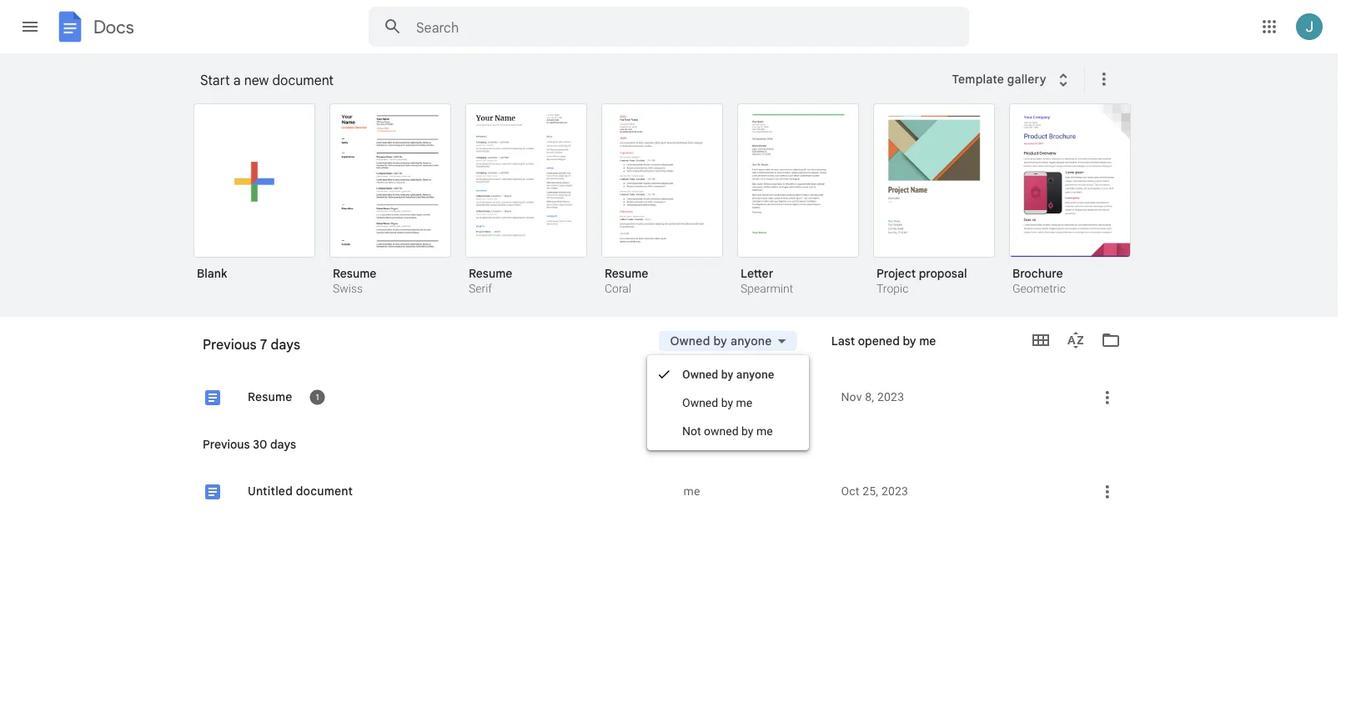 Task type: locate. For each thing, give the bounding box(es) containing it.
8,
[[865, 390, 874, 404]]

1 owned by me element from the top
[[684, 389, 828, 406]]

2023 for nov 8, 2023
[[877, 390, 904, 404]]

1 button
[[309, 389, 326, 406]]

1 vertical spatial document
[[296, 484, 353, 499]]

1 previous from the top
[[203, 336, 257, 353]]

1 vertical spatial owned by me element
[[684, 483, 828, 500]]

2 previous 7 days from the top
[[203, 343, 288, 357]]

days
[[271, 336, 300, 353], [262, 343, 288, 357], [270, 437, 296, 452]]

project proposal tropic
[[877, 266, 967, 296]]

7 for previous 30 days
[[260, 336, 267, 353]]

7 for resume
[[253, 343, 259, 357]]

untitled
[[248, 484, 293, 499]]

menu
[[647, 355, 809, 450]]

last
[[831, 334, 855, 348], [728, 344, 752, 358]]

last opened by me down spearmint
[[728, 344, 833, 358]]

anyone down the owned by anyone popup button
[[736, 367, 774, 381]]

2023 right 25,
[[882, 485, 908, 498]]

previous 7 days for previous 30 days
[[203, 336, 300, 353]]

previous 7 days
[[203, 336, 300, 353], [203, 343, 288, 357]]

1 vertical spatial owned by anyone
[[682, 367, 774, 381]]

resume up coral
[[605, 266, 648, 281]]

previous 7 days inside heading
[[203, 336, 300, 353]]

proposal
[[919, 266, 967, 281]]

1
[[316, 392, 319, 402]]

1 horizontal spatial 7
[[260, 336, 267, 353]]

owned by anyone
[[670, 334, 772, 348], [682, 367, 774, 381]]

2023
[[877, 390, 904, 404], [882, 485, 908, 498]]

2023 right 8,
[[877, 390, 904, 404]]

docs link
[[53, 10, 134, 47]]

start
[[200, 72, 230, 88]]

resume up swiss
[[333, 266, 376, 281]]

1 vertical spatial 2023
[[882, 485, 908, 498]]

anyone inside popup button
[[731, 334, 772, 348]]

not
[[682, 424, 701, 438]]

0 vertical spatial document
[[272, 72, 334, 88]]

not owned by me
[[682, 424, 773, 438]]

resume up serif
[[469, 266, 512, 281]]

owned
[[670, 334, 710, 348], [682, 367, 718, 381], [682, 396, 718, 410]]

document
[[272, 72, 334, 88], [296, 484, 353, 499]]

last opened by me nov 8, 2023 element
[[841, 389, 1072, 406]]

opened down spearmint
[[755, 344, 797, 358]]

0 horizontal spatial opened
[[755, 344, 797, 358]]

days inside heading
[[271, 336, 300, 353]]

0 vertical spatial 2023
[[877, 390, 904, 404]]

start a new document heading
[[200, 53, 941, 107]]

None search field
[[369, 7, 969, 47]]

0 vertical spatial anyone
[[731, 334, 772, 348]]

Search bar text field
[[416, 19, 927, 36]]

2 previous from the top
[[203, 343, 250, 357]]

anyone down spearmint
[[731, 334, 772, 348]]

0 vertical spatial owned by me element
[[684, 389, 828, 406]]

last up nov at the bottom right
[[831, 334, 855, 348]]

previous for resume
[[203, 343, 250, 357]]

0 vertical spatial owned
[[670, 334, 710, 348]]

owned inside popup button
[[670, 334, 710, 348]]

resume coral
[[605, 266, 648, 296]]

resume google docs 1 follow up element
[[246, 387, 674, 407]]

2023 inside untitled document option
[[882, 485, 908, 498]]

document right untitled
[[296, 484, 353, 499]]

last opened by me
[[831, 334, 936, 348], [728, 344, 833, 358]]

gallery
[[1007, 72, 1047, 86]]

2 vertical spatial owned
[[682, 396, 718, 410]]

days for resume
[[262, 343, 288, 357]]

previous inside heading
[[203, 336, 257, 353]]

me
[[919, 334, 936, 348], [816, 344, 833, 358], [684, 390, 700, 404], [736, 396, 753, 410], [756, 424, 773, 438], [684, 485, 700, 498]]

by
[[714, 334, 727, 348], [903, 334, 916, 348], [800, 344, 813, 358], [721, 367, 733, 381], [721, 396, 733, 410], [742, 424, 754, 438]]

letter
[[741, 266, 773, 281]]

opened
[[858, 334, 900, 348], [755, 344, 797, 358]]

serif
[[469, 282, 492, 296]]

project proposal option
[[873, 103, 995, 298]]

resume
[[333, 266, 376, 281], [469, 266, 512, 281], [605, 266, 648, 281], [248, 390, 292, 405]]

owned by me
[[682, 396, 753, 410]]

nov
[[841, 390, 862, 404]]

1 horizontal spatial opened
[[858, 334, 900, 348]]

0 horizontal spatial last
[[728, 344, 752, 358]]

main menu image
[[20, 17, 40, 37]]

anyone
[[731, 334, 772, 348], [736, 367, 774, 381]]

last opened by me oct 25, 2023 element
[[841, 483, 1072, 500]]

last up owned by me
[[728, 344, 752, 358]]

1 horizontal spatial last
[[831, 334, 855, 348]]

owned by me element up 'not owned by me'
[[684, 389, 828, 406]]

letter option
[[737, 103, 859, 298]]

resume for resume coral
[[605, 266, 648, 281]]

template gallery button
[[941, 64, 1084, 94]]

resume option
[[329, 103, 451, 298], [465, 103, 587, 298], [601, 103, 723, 298], [184, 377, 1132, 727]]

resume swiss
[[333, 266, 376, 296]]

previous
[[203, 336, 257, 353], [203, 343, 250, 357], [203, 437, 250, 452]]

2 owned by me element from the top
[[684, 483, 828, 500]]

previous 30 days
[[203, 437, 296, 452]]

7
[[260, 336, 267, 353], [253, 343, 259, 357]]

me inside untitled document option
[[684, 485, 700, 498]]

0 vertical spatial owned by anyone
[[670, 334, 772, 348]]

7 inside heading
[[260, 336, 267, 353]]

opened down tropic
[[858, 334, 900, 348]]

letter spearmint
[[741, 266, 793, 296]]

0 horizontal spatial 7
[[253, 343, 259, 357]]

oct
[[841, 485, 860, 498]]

owned
[[704, 424, 739, 438]]

list box
[[194, 100, 1153, 318]]

owned by me element down 'not owned by me'
[[684, 483, 828, 500]]

owned by me element
[[684, 389, 828, 406], [684, 483, 828, 500]]

resume left 1
[[248, 390, 292, 405]]

1 previous 7 days from the top
[[203, 336, 300, 353]]

document right new on the left of page
[[272, 72, 334, 88]]



Task type: describe. For each thing, give the bounding box(es) containing it.
resume for resume
[[248, 390, 292, 405]]

untitled document option
[[184, 471, 1132, 727]]

tropic
[[877, 282, 909, 296]]

blank
[[197, 266, 227, 281]]

brochure geometric
[[1013, 266, 1066, 296]]

previous 7 days for resume
[[203, 343, 288, 357]]

days for previous 30 days
[[271, 336, 300, 353]]

previous for previous 30 days
[[203, 336, 257, 353]]

1 vertical spatial owned
[[682, 367, 718, 381]]

1 button
[[307, 387, 327, 407]]

oct 25, 2023
[[841, 485, 908, 498]]

brochure option
[[1009, 103, 1131, 298]]

swiss
[[333, 282, 363, 296]]

resume serif
[[469, 266, 512, 296]]

docs
[[93, 16, 134, 38]]

owned by me element for oct
[[684, 483, 828, 500]]

project
[[877, 266, 916, 281]]

owned by anyone button
[[659, 331, 797, 351]]

by inside popup button
[[714, 334, 727, 348]]

1 vertical spatial anyone
[[736, 367, 774, 381]]

previous 7 days heading
[[189, 317, 634, 370]]

untitled document
[[248, 484, 353, 499]]

list box containing blank
[[194, 100, 1153, 318]]

resume for resume serif
[[469, 266, 512, 281]]

owned by me element for nov
[[684, 389, 828, 406]]

coral
[[605, 282, 631, 296]]

3 previous from the top
[[203, 437, 250, 452]]

menu containing owned by anyone
[[647, 355, 809, 450]]

start a new document
[[200, 72, 334, 88]]

last opened by me down tropic
[[831, 334, 936, 348]]

resume for resume swiss
[[333, 266, 376, 281]]

template
[[952, 72, 1004, 86]]

nov 8, 2023
[[841, 390, 904, 404]]

search image
[[376, 10, 410, 43]]

spearmint
[[741, 282, 793, 296]]

more actions. image
[[1091, 69, 1114, 89]]

2023 for oct 25, 2023
[[882, 485, 908, 498]]

30
[[253, 437, 267, 452]]

brochure
[[1013, 266, 1063, 281]]

document inside option
[[296, 484, 353, 499]]

geometric
[[1013, 282, 1066, 296]]

template gallery
[[952, 72, 1047, 86]]

owned by anyone inside popup button
[[670, 334, 772, 348]]

new
[[244, 72, 269, 88]]

document inside heading
[[272, 72, 334, 88]]

blank option
[[194, 103, 315, 293]]

a
[[233, 72, 241, 88]]

25,
[[863, 485, 878, 498]]



Task type: vqa. For each thing, say whether or not it's contained in the screenshot.
OWNED BY ANYONE 'POPUP BUTTON' at the top of page
yes



